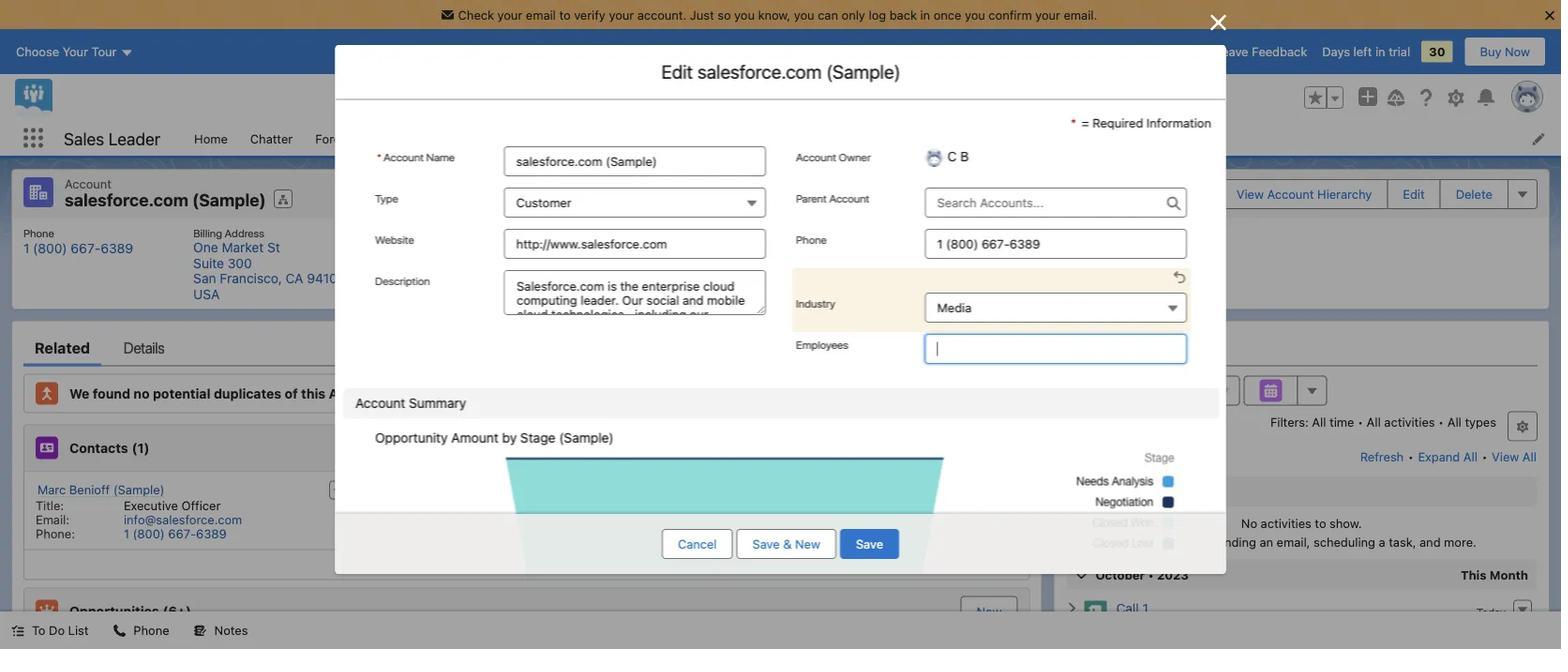 Task type: locate. For each thing, give the bounding box(es) containing it.
new button
[[961, 596, 1018, 626]]

save right "cancel" button
[[753, 537, 780, 551]]

0 horizontal spatial text default image
[[113, 624, 126, 637]]

owner up b
[[669, 226, 701, 239]]

tab list containing activity
[[1066, 329, 1538, 366]]

& left overdue
[[1161, 484, 1170, 498]]

2 horizontal spatial you
[[965, 8, 986, 22]]

call
[[1117, 601, 1139, 616]]

0 horizontal spatial phone
[[23, 226, 54, 239]]

1 horizontal spatial account owner
[[796, 150, 871, 163]]

&
[[1161, 484, 1170, 498], [783, 537, 792, 551]]

chatter link right activity on the bottom of the page
[[1167, 329, 1212, 366]]

b
[[664, 242, 672, 257]]

salesforce.com (sample)
[[65, 190, 266, 210]]

& left 'save' button at the right of page
[[783, 537, 792, 551]]

text default image inside phone button
[[113, 624, 126, 637]]

website up description
[[405, 226, 445, 239]]

(sample) inside related 'tab panel'
[[113, 483, 165, 497]]

http://www.salesforce.com link
[[405, 240, 566, 256]]

1 tab list from the left
[[23, 329, 1030, 366]]

email:
[[36, 513, 70, 527]]

account inside button
[[1268, 187, 1315, 201]]

view inside related 'tab panel'
[[504, 558, 532, 572]]

Website text field
[[504, 229, 766, 259]]

1 horizontal spatial 6389
[[196, 527, 227, 541]]

2 horizontal spatial view
[[1492, 449, 1520, 463]]

account up c on the left
[[626, 226, 667, 239]]

you left can
[[794, 8, 815, 22]]

0 vertical spatial contacts
[[935, 131, 986, 145]]

1 horizontal spatial salesforce.com
[[697, 60, 822, 83]]

search... button
[[564, 83, 939, 113]]

a
[[1379, 535, 1386, 549]]

Phone text field
[[925, 229, 1187, 259]]

list containing one market st
[[12, 218, 1549, 309]]

0 vertical spatial 6389
[[101, 240, 133, 256]]

• up expand
[[1439, 415, 1445, 429]]

* for * account name
[[377, 150, 381, 163]]

expand all button
[[1418, 441, 1479, 471]]

667- down salesforce.com (sample)
[[71, 240, 101, 256]]

website down type
[[375, 233, 414, 246]]

text default image left notes
[[194, 624, 207, 637]]

1 vertical spatial *
[[377, 150, 381, 163]]

& inside button
[[783, 537, 792, 551]]

0 vertical spatial new
[[795, 537, 821, 551]]

salesforce.com up search... button
[[697, 60, 822, 83]]

0 horizontal spatial 1
[[23, 240, 29, 256]]

started
[[1151, 535, 1191, 549]]

in right back
[[921, 8, 931, 22]]

1 horizontal spatial list item
[[1022, 121, 1090, 156]]

0 vertical spatial chatter
[[250, 131, 293, 145]]

Parent Account text field
[[925, 188, 1187, 218]]

*
[[1071, 115, 1076, 129], [377, 150, 381, 163]]

3 your from the left
[[1036, 8, 1061, 22]]

account.
[[638, 8, 687, 22]]

0 horizontal spatial save
[[753, 537, 780, 551]]

6389 inside phone 1 (800) 667-6389
[[101, 240, 133, 256]]

in
[[921, 8, 931, 22], [1376, 45, 1386, 59]]

0 vertical spatial 667-
[[71, 240, 101, 256]]

in right left
[[1376, 45, 1386, 59]]

check your email to verify your account. just so you know, you can only log back in once you confirm your email.
[[458, 8, 1098, 22]]

c b link
[[651, 242, 672, 258]]

amount
[[451, 430, 498, 445]]

list up parent account
[[183, 121, 1562, 156]]

1 horizontal spatial chatter link
[[1167, 329, 1212, 366]]

list item left required
[[1022, 121, 1090, 156]]

0 horizontal spatial opportunities
[[69, 603, 159, 619]]

media
[[937, 301, 972, 315]]

salesforce.com down leader
[[65, 190, 188, 210]]

(sample)
[[826, 60, 901, 83], [192, 190, 266, 210], [559, 430, 614, 445], [113, 483, 165, 497]]

buy now button
[[1465, 37, 1547, 67]]

phone
[[23, 226, 54, 239], [796, 233, 827, 246], [134, 623, 169, 637]]

opportunity
[[375, 430, 447, 445]]

667- down officer
[[168, 527, 196, 541]]

group
[[1305, 86, 1344, 109]]

edit for edit
[[1404, 187, 1425, 201]]

1 horizontal spatial (800)
[[133, 527, 165, 541]]

Description text field
[[504, 270, 766, 315]]

home link
[[183, 121, 239, 156]]

1 horizontal spatial in
[[1376, 45, 1386, 59]]

(sample) down only
[[826, 60, 901, 83]]

0 vertical spatial list
[[183, 121, 1562, 156]]

industry
[[796, 296, 835, 310]]

account summary
[[355, 395, 466, 411]]

no
[[1242, 516, 1258, 530]]

* up type
[[377, 150, 381, 163]]

0 vertical spatial view all link
[[1492, 441, 1538, 471]]

text default image
[[113, 624, 126, 637], [194, 624, 207, 637]]

you right once
[[965, 8, 986, 22]]

activity
[[1077, 339, 1133, 356]]

following
[[1133, 187, 1186, 201]]

2 you from the left
[[794, 8, 815, 22]]

opportunities inside list item
[[700, 131, 778, 145]]

(800)
[[33, 240, 67, 256], [133, 527, 165, 541]]

types
[[1466, 415, 1497, 429]]

0 vertical spatial 1
[[23, 240, 29, 256]]

related link
[[35, 329, 90, 366]]

owner
[[839, 150, 871, 163], [669, 226, 701, 239]]

edit down account.
[[661, 60, 693, 83]]

1 vertical spatial 1
[[124, 527, 129, 541]]

notes button
[[183, 612, 259, 649]]

1 horizontal spatial phone
[[134, 623, 169, 637]]

0 vertical spatial owner
[[839, 150, 871, 163]]

1 horizontal spatial your
[[609, 8, 634, 22]]

1 vertical spatial chatter
[[1167, 339, 1212, 356]]

refresh button
[[1360, 441, 1405, 471]]

1 horizontal spatial by
[[1195, 535, 1208, 549]]

new inside related 'tab panel'
[[977, 604, 1002, 618]]

2 horizontal spatial your
[[1036, 8, 1061, 22]]

1 horizontal spatial *
[[1071, 115, 1076, 129]]

all inside related 'tab panel'
[[535, 558, 549, 572]]

0 horizontal spatial new
[[795, 537, 821, 551]]

owner up parent account
[[839, 150, 871, 163]]

opportunities inside related 'tab panel'
[[69, 603, 159, 619]]

1 horizontal spatial &
[[1161, 484, 1170, 498]]

your right verify
[[609, 8, 634, 22]]

text default image for notes
[[194, 624, 207, 637]]

forecasts
[[315, 131, 371, 145]]

upcoming & overdue button
[[1067, 476, 1537, 506]]

6389 down officer
[[196, 527, 227, 541]]

account left hierarchy
[[1268, 187, 1315, 201]]

1 horizontal spatial 1
[[124, 527, 129, 541]]

by left stage
[[502, 430, 517, 445]]

0 vertical spatial (800)
[[33, 240, 67, 256]]

2 text default image from the left
[[194, 624, 207, 637]]

save for save & new
[[753, 537, 780, 551]]

1 text default image from the left
[[113, 624, 126, 637]]

0 horizontal spatial view
[[504, 558, 532, 572]]

your left email
[[498, 8, 523, 22]]

hierarchy
[[1318, 187, 1373, 201]]

text default image down opportunities (6+)
[[113, 624, 126, 637]]

by right 'started'
[[1195, 535, 1208, 549]]

0 horizontal spatial (800)
[[33, 240, 67, 256]]

1 (800) 667-6389
[[124, 527, 227, 541]]

activities
[[1385, 415, 1436, 429], [1261, 516, 1312, 530]]

1 vertical spatial in
[[1376, 45, 1386, 59]]

parent account
[[796, 191, 869, 204]]

(800) inside phone 1 (800) 667-6389
[[33, 240, 67, 256]]

opportunities down search... button
[[700, 131, 778, 145]]

list item
[[382, 121, 497, 156], [1022, 121, 1090, 156]]

contacts inside list
[[935, 131, 986, 145]]

1 horizontal spatial to
[[1315, 516, 1327, 530]]

(1)
[[132, 440, 149, 456]]

chatter right home link
[[250, 131, 293, 145]]

1 horizontal spatial contacts
[[935, 131, 986, 145]]

october  •  2023
[[1096, 567, 1189, 582]]

2 horizontal spatial 1
[[1143, 601, 1149, 616]]

2 vertical spatial view
[[504, 558, 532, 572]]

1 vertical spatial account owner
[[626, 226, 701, 239]]

0 vertical spatial chatter link
[[239, 121, 304, 156]]

back
[[890, 8, 917, 22]]

to right email
[[559, 8, 571, 22]]

so
[[718, 8, 731, 22]]

details link
[[124, 329, 165, 366]]

0 horizontal spatial to
[[559, 8, 571, 22]]

• left expand
[[1409, 449, 1414, 463]]

save & new
[[753, 537, 821, 551]]

& for new
[[783, 537, 792, 551]]

chatter right activity on the bottom of the page
[[1167, 339, 1212, 356]]

0 vertical spatial 1 (800) 667-6389 link
[[23, 240, 133, 256]]

0 horizontal spatial 6389
[[101, 240, 133, 256]]

market
[[222, 240, 264, 255]]

industry media
[[796, 296, 972, 315]]

0 horizontal spatial by
[[502, 430, 517, 445]]

salesforce.com
[[697, 60, 822, 83], [65, 190, 188, 210]]

1 horizontal spatial save
[[856, 537, 884, 551]]

0 horizontal spatial &
[[783, 537, 792, 551]]

1 horizontal spatial owner
[[839, 150, 871, 163]]

1 vertical spatial salesforce.com
[[65, 190, 188, 210]]

0 horizontal spatial activities
[[1261, 516, 1312, 530]]

you right so
[[735, 8, 755, 22]]

• down the types
[[1482, 449, 1488, 463]]

0 vertical spatial in
[[921, 8, 931, 22]]

activities up refresh button on the right of the page
[[1385, 415, 1436, 429]]

activities inside 'no activities to show. get started by sending an email, scheduling a task, and more.'
[[1261, 516, 1312, 530]]

account owner up c b on the top left
[[626, 226, 701, 239]]

refresh
[[1361, 449, 1404, 463]]

activities up email,
[[1261, 516, 1312, 530]]

0 horizontal spatial list item
[[382, 121, 497, 156]]

2 tab list from the left
[[1066, 329, 1538, 366]]

potential
[[153, 386, 211, 401]]

Type button
[[504, 188, 766, 218]]

1 vertical spatial 6389
[[196, 527, 227, 541]]

(6+)
[[163, 603, 191, 619]]

1 vertical spatial contacts
[[69, 440, 128, 456]]

list containing home
[[183, 121, 1562, 156]]

to
[[559, 8, 571, 22], [1315, 516, 1327, 530]]

account up parent
[[796, 150, 836, 163]]

view inside button
[[1237, 187, 1264, 201]]

1 horizontal spatial view
[[1237, 187, 1264, 201]]

this
[[1461, 567, 1487, 582]]

0 horizontal spatial tab list
[[23, 329, 1030, 366]]

list down parent
[[12, 218, 1549, 309]]

& for overdue
[[1161, 484, 1170, 498]]

edit left delete button
[[1404, 187, 1425, 201]]

0 vertical spatial *
[[1071, 115, 1076, 129]]

1 vertical spatial &
[[783, 537, 792, 551]]

0 vertical spatial view
[[1237, 187, 1264, 201]]

1 horizontal spatial new
[[977, 604, 1002, 618]]

* left '='
[[1071, 115, 1076, 129]]

edit inside button
[[1404, 187, 1425, 201]]

view account hierarchy button
[[1221, 179, 1389, 209]]

(sample) right stage
[[559, 430, 614, 445]]

your left email.
[[1036, 8, 1061, 22]]

1 horizontal spatial activities
[[1385, 415, 1436, 429]]

1 vertical spatial 1 (800) 667-6389 link
[[124, 527, 227, 541]]

to do list button
[[0, 612, 100, 649]]

0 horizontal spatial chatter
[[250, 131, 293, 145]]

text default image
[[11, 624, 24, 637]]

1 horizontal spatial 667-
[[168, 527, 196, 541]]

customer
[[516, 196, 571, 210]]

1 vertical spatial to
[[1315, 516, 1327, 530]]

& inside dropdown button
[[1161, 484, 1170, 498]]

text default image inside notes button
[[194, 624, 207, 637]]

chatter
[[250, 131, 293, 145], [1167, 339, 1212, 356]]

0 vertical spatial edit
[[661, 60, 693, 83]]

1 vertical spatial opportunities
[[69, 603, 159, 619]]

owner inside list
[[669, 226, 701, 239]]

1 horizontal spatial chatter
[[1167, 339, 1212, 356]]

1 horizontal spatial you
[[794, 8, 815, 22]]

0 horizontal spatial account owner
[[626, 226, 701, 239]]

0 horizontal spatial 667-
[[71, 240, 101, 256]]

list item up type customer
[[382, 121, 497, 156]]

and
[[1420, 535, 1441, 549]]

1 horizontal spatial text default image
[[194, 624, 207, 637]]

list
[[68, 623, 89, 637]]

1 vertical spatial by
[[1195, 535, 1208, 549]]

list
[[183, 121, 1562, 156], [12, 218, 1549, 309]]

2 vertical spatial 1
[[1143, 601, 1149, 616]]

300
[[228, 255, 252, 271]]

marc benioff (sample) element
[[24, 479, 359, 543]]

summary
[[409, 395, 466, 411]]

1 vertical spatial view all link
[[24, 549, 1029, 579]]

assets
[[1101, 131, 1139, 145]]

1 vertical spatial 667-
[[168, 527, 196, 541]]

2 horizontal spatial phone
[[796, 233, 827, 246]]

chatter link right the home at the top of page
[[239, 121, 304, 156]]

just
[[690, 8, 714, 22]]

1 vertical spatial activities
[[1261, 516, 1312, 530]]

chatter link for activity link
[[1167, 329, 1212, 366]]

1 vertical spatial (800)
[[133, 527, 165, 541]]

2 save from the left
[[856, 537, 884, 551]]

1 vertical spatial owner
[[669, 226, 701, 239]]

667- inside phone 1 (800) 667-6389
[[71, 240, 101, 256]]

• left 2023
[[1149, 567, 1154, 582]]

(sample) up executive
[[113, 483, 165, 497]]

marc benioff (sample) link
[[38, 483, 165, 498]]

account right parent
[[829, 191, 869, 204]]

1 (800) 667-6389 link
[[23, 240, 133, 256], [124, 527, 227, 541]]

1 vertical spatial new
[[977, 604, 1002, 618]]

contacts inside related 'tab panel'
[[69, 440, 128, 456]]

opportunities
[[700, 131, 778, 145], [69, 603, 159, 619]]

0 vertical spatial activities
[[1385, 415, 1436, 429]]

usa
[[193, 286, 220, 302]]

to
[[32, 623, 45, 637]]

1 horizontal spatial opportunities
[[700, 131, 778, 145]]

opportunities image
[[36, 600, 58, 622]]

contacts for contacts (1)
[[69, 440, 128, 456]]

0 vertical spatial to
[[559, 8, 571, 22]]

0 horizontal spatial you
[[735, 8, 755, 22]]

1 inside phone 1 (800) 667-6389
[[23, 240, 29, 256]]

0 vertical spatial &
[[1161, 484, 1170, 498]]

opportunities up list
[[69, 603, 159, 619]]

1 save from the left
[[753, 537, 780, 551]]

0 horizontal spatial contacts
[[69, 440, 128, 456]]

None text field
[[504, 146, 766, 176]]

website http://www.salesforce.com
[[405, 226, 566, 256]]

1 horizontal spatial edit
[[1404, 187, 1425, 201]]

account owner up parent account
[[796, 150, 871, 163]]

tab list up filters:
[[1066, 329, 1538, 366]]

chatter link
[[239, 121, 304, 156], [1167, 329, 1212, 366]]

tab list up stage
[[23, 329, 1030, 366]]

0 horizontal spatial edit
[[661, 60, 693, 83]]

0 horizontal spatial chatter link
[[239, 121, 304, 156]]

save right 'save & new' button
[[856, 537, 884, 551]]

one
[[193, 240, 218, 255]]

to left show.
[[1315, 516, 1327, 530]]

6389 down salesforce.com (sample)
[[101, 240, 133, 256]]

website inside 'website http://www.salesforce.com'
[[405, 226, 445, 239]]

get
[[1127, 535, 1147, 549]]

delete
[[1456, 187, 1493, 201]]

tab list
[[23, 329, 1030, 366], [1066, 329, 1538, 366]]

chatter inside list
[[250, 131, 293, 145]]



Task type: vqa. For each thing, say whether or not it's contained in the screenshot.
Widgets
no



Task type: describe. For each thing, give the bounding box(es) containing it.
assets list item
[[1090, 121, 1175, 156]]

1 (800) 667-6389 link inside marc benioff (sample) element
[[124, 527, 227, 541]]

phone inside phone 1 (800) 667-6389
[[23, 226, 54, 239]]

0 horizontal spatial salesforce.com
[[65, 190, 188, 210]]

marc
[[38, 483, 66, 497]]

phone inside button
[[134, 623, 169, 637]]

info@salesforce.com
[[124, 513, 242, 527]]

account owner inside list
[[626, 226, 701, 239]]

3 you from the left
[[965, 8, 986, 22]]

website for website
[[375, 233, 414, 246]]

inverse image
[[1208, 11, 1230, 34]]

opportunities (6+)
[[69, 603, 191, 619]]

opportunities for opportunities
[[700, 131, 778, 145]]

1 inside marc benioff (sample) element
[[124, 527, 129, 541]]

2 list item from the left
[[1022, 121, 1090, 156]]

sales leader
[[64, 128, 160, 148]]

2023
[[1157, 567, 1189, 582]]

leader
[[109, 128, 160, 148]]

cancel button
[[662, 529, 733, 559]]

executive
[[124, 499, 178, 513]]

94105
[[307, 271, 345, 286]]

found
[[93, 386, 130, 401]]

account down sales
[[65, 176, 112, 190]]

opportunities list item
[[688, 121, 813, 156]]

opportunities for opportunities (6+)
[[69, 603, 159, 619]]

view all
[[504, 558, 549, 572]]

trial
[[1389, 45, 1411, 59]]

type customer
[[375, 191, 571, 210]]

Employees text field
[[925, 334, 1187, 364]]

following button
[[1098, 179, 1202, 209]]

marc benioff (sample)
[[38, 483, 165, 497]]

can
[[818, 8, 839, 22]]

ca
[[286, 271, 303, 286]]

this
[[301, 386, 326, 401]]

october
[[1096, 567, 1145, 582]]

to do list
[[32, 623, 89, 637]]

sales
[[64, 128, 104, 148]]

billing address one market st suite 300 san francisco, ca 94105 usa
[[193, 226, 345, 302]]

employees
[[796, 338, 848, 351]]

opportunities link
[[688, 121, 789, 156]]

1 list item from the left
[[382, 121, 497, 156]]

name
[[426, 150, 455, 163]]

task,
[[1389, 535, 1417, 549]]

upcoming
[[1096, 484, 1158, 498]]

website for website http://www.salesforce.com
[[405, 226, 445, 239]]

phone button
[[102, 612, 181, 649]]

title:
[[36, 499, 64, 513]]

* for * = required information
[[1071, 115, 1076, 129]]

(800) inside marc benioff (sample) element
[[133, 527, 165, 541]]

chatter link for home link
[[239, 121, 304, 156]]

log
[[869, 8, 887, 22]]

home
[[194, 131, 228, 145]]

(sample) up address at top left
[[192, 190, 266, 210]]

save button
[[840, 529, 900, 559]]

contacts link
[[924, 121, 997, 156]]

contacts image
[[36, 437, 58, 459]]

1 for call 1
[[1143, 601, 1149, 616]]

today
[[1477, 605, 1506, 619]]

notes
[[214, 623, 248, 637]]

30
[[1430, 45, 1446, 59]]

contacts for contacts
[[935, 131, 986, 145]]

parent
[[796, 191, 827, 204]]

contacts (1)
[[69, 440, 149, 456]]

1 horizontal spatial view all link
[[1492, 441, 1538, 471]]

upcoming & overdue
[[1096, 484, 1224, 498]]

once
[[934, 8, 962, 22]]

phone 1 (800) 667-6389
[[23, 226, 133, 256]]

benioff
[[69, 483, 110, 497]]

to inside 'no activities to show. get started by sending an email, scheduling a task, and more.'
[[1315, 516, 1327, 530]]

this month
[[1461, 567, 1529, 582]]

account up opportunity
[[355, 395, 405, 411]]

executive officer email:
[[36, 499, 221, 527]]

info@salesforce.com link
[[124, 513, 242, 527]]

1 vertical spatial view
[[1492, 449, 1520, 463]]

edit for edit salesforce.com (sample)
[[661, 60, 693, 83]]

sending
[[1212, 535, 1257, 549]]

1 for phone 1 (800) 667-6389
[[23, 240, 29, 256]]

leave
[[1216, 45, 1249, 59]]

1 your from the left
[[498, 8, 523, 22]]

account left name
[[383, 150, 423, 163]]

of
[[285, 386, 298, 401]]

related tab panel
[[23, 366, 1030, 649]]

refresh • expand all • view all
[[1361, 449, 1537, 463]]

2 your from the left
[[609, 8, 634, 22]]

scheduling
[[1314, 535, 1376, 549]]

opportunity amount by stage (sample)
[[375, 430, 614, 445]]

* account name
[[377, 150, 455, 163]]

save for save
[[856, 537, 884, 551]]

text default image for phone
[[113, 624, 126, 637]]

no activities to show. get started by sending an email, scheduling a task, and more.
[[1127, 516, 1477, 549]]

forecasts link
[[304, 121, 382, 156]]

suite
[[193, 255, 224, 271]]

st
[[267, 240, 280, 255]]

view for view all
[[504, 558, 532, 572]]

* = required information
[[1071, 115, 1211, 129]]

stage
[[520, 430, 555, 445]]

duplicates
[[214, 386, 282, 401]]

search...
[[601, 91, 651, 105]]

feedback
[[1252, 45, 1308, 59]]

=
[[1082, 115, 1089, 129]]

buy now
[[1481, 45, 1531, 59]]

6389 inside marc benioff (sample) element
[[196, 527, 227, 541]]

activity link
[[1077, 329, 1133, 366]]

cancel
[[678, 537, 717, 551]]

tab list containing related
[[23, 329, 1030, 366]]

now
[[1506, 45, 1531, 59]]

0 vertical spatial salesforce.com
[[697, 60, 822, 83]]

san
[[193, 271, 216, 286]]

0 horizontal spatial in
[[921, 8, 931, 22]]

assets link
[[1090, 121, 1150, 156]]

• right time
[[1358, 415, 1364, 429]]

email,
[[1277, 535, 1311, 549]]

667- inside marc benioff (sample) element
[[168, 527, 196, 541]]

account inside list
[[626, 226, 667, 239]]

by inside 'no activities to show. get started by sending an email, scheduling a task, and more.'
[[1195, 535, 1208, 549]]

0 vertical spatial account owner
[[796, 150, 871, 163]]

account.
[[329, 386, 387, 401]]

days
[[1323, 45, 1351, 59]]

information
[[1147, 115, 1211, 129]]

1 you from the left
[[735, 8, 755, 22]]

0 horizontal spatial view all link
[[24, 549, 1029, 579]]

email.
[[1064, 8, 1098, 22]]

call 1
[[1117, 601, 1149, 616]]

francisco,
[[220, 271, 282, 286]]

no
[[134, 386, 150, 401]]

Industry button
[[925, 293, 1187, 323]]

know,
[[758, 8, 791, 22]]

logged call image
[[1085, 601, 1107, 623]]

view for view account hierarchy
[[1237, 187, 1264, 201]]

we found no potential duplicates of this account.
[[69, 386, 387, 401]]

0 vertical spatial by
[[502, 430, 517, 445]]

time
[[1330, 415, 1355, 429]]



